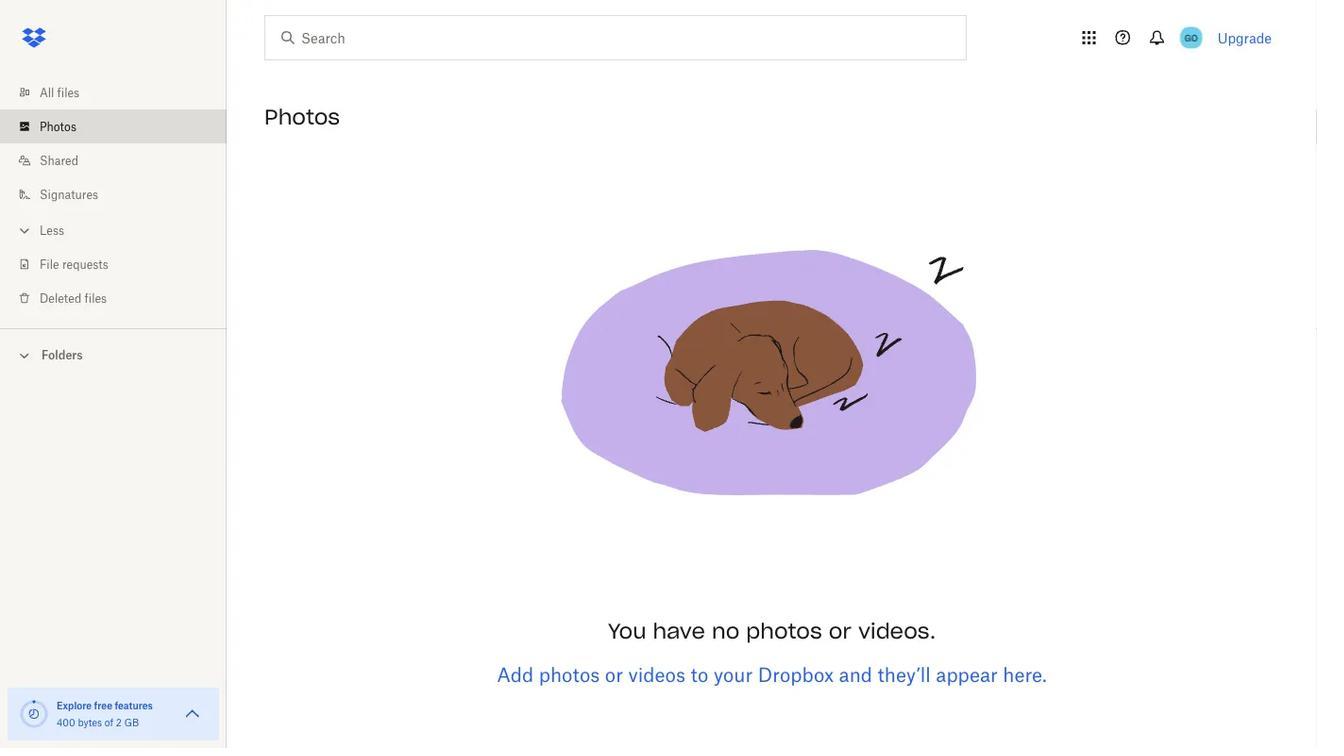 Task type: describe. For each thing, give the bounding box(es) containing it.
shared link
[[15, 144, 227, 178]]

videos
[[628, 664, 686, 687]]

upgrade
[[1218, 30, 1272, 46]]

go button
[[1176, 23, 1207, 53]]

photos link
[[15, 110, 227, 144]]

requests
[[62, 257, 108, 272]]

list containing all files
[[0, 64, 227, 329]]

signatures
[[40, 187, 98, 202]]

less
[[40, 223, 64, 238]]

dropbox image
[[15, 19, 53, 57]]

shared
[[40, 153, 78, 168]]

your
[[714, 664, 753, 687]]

folders button
[[0, 341, 227, 369]]

to
[[691, 664, 709, 687]]

photos list item
[[0, 110, 227, 144]]

files for all files
[[57, 85, 79, 100]]

go
[[1185, 32, 1198, 43]]

add photos or videos to your dropbox and they'll appear here. link
[[497, 664, 1047, 687]]

files for deleted files
[[85, 291, 107, 306]]

less image
[[15, 221, 34, 240]]

and
[[839, 664, 873, 687]]

appear
[[936, 664, 998, 687]]

file requests
[[40, 257, 108, 272]]

file
[[40, 257, 59, 272]]

have
[[653, 619, 705, 645]]

no
[[712, 619, 740, 645]]

all files
[[40, 85, 79, 100]]

explore
[[57, 700, 92, 712]]

photos inside photos link
[[40, 119, 76, 134]]

deleted
[[40, 291, 82, 306]]

signatures link
[[15, 178, 227, 212]]



Task type: vqa. For each thing, say whether or not it's contained in the screenshot.
Edit
no



Task type: locate. For each thing, give the bounding box(es) containing it.
free
[[94, 700, 112, 712]]

files right the deleted
[[85, 291, 107, 306]]

file requests link
[[15, 247, 227, 281]]

or left "videos"
[[605, 664, 623, 687]]

1 horizontal spatial photos
[[746, 619, 822, 645]]

files inside all files link
[[57, 85, 79, 100]]

or up and
[[829, 619, 852, 645]]

features
[[115, 700, 153, 712]]

photos
[[264, 104, 340, 130], [40, 119, 76, 134]]

they'll
[[878, 664, 931, 687]]

1 vertical spatial photos
[[539, 664, 600, 687]]

add photos or videos to your dropbox and they'll appear here.
[[497, 664, 1047, 687]]

0 vertical spatial files
[[57, 85, 79, 100]]

photos up 'dropbox'
[[746, 619, 822, 645]]

0 horizontal spatial photos
[[539, 664, 600, 687]]

add
[[497, 664, 534, 687]]

0 vertical spatial photos
[[746, 619, 822, 645]]

or
[[829, 619, 852, 645], [605, 664, 623, 687]]

1 vertical spatial or
[[605, 664, 623, 687]]

videos.
[[858, 619, 936, 645]]

0 vertical spatial or
[[829, 619, 852, 645]]

photos
[[746, 619, 822, 645], [539, 664, 600, 687]]

dropbox
[[758, 664, 834, 687]]

bytes
[[78, 717, 102, 729]]

0 horizontal spatial photos
[[40, 119, 76, 134]]

all
[[40, 85, 54, 100]]

deleted files
[[40, 291, 107, 306]]

1 vertical spatial files
[[85, 291, 107, 306]]

sleeping dog on a purple cushion. image
[[536, 144, 1008, 616]]

files inside deleted files link
[[85, 291, 107, 306]]

1 horizontal spatial photos
[[264, 104, 340, 130]]

all files link
[[15, 76, 227, 110]]

photos right add
[[539, 664, 600, 687]]

1 horizontal spatial or
[[829, 619, 852, 645]]

files right all
[[57, 85, 79, 100]]

of
[[105, 717, 113, 729]]

here.
[[1003, 664, 1047, 687]]

1 horizontal spatial files
[[85, 291, 107, 306]]

you have no photos or videos.
[[608, 619, 936, 645]]

400
[[57, 717, 75, 729]]

0 horizontal spatial files
[[57, 85, 79, 100]]

gb
[[124, 717, 139, 729]]

folders
[[42, 348, 83, 363]]

0 horizontal spatial or
[[605, 664, 623, 687]]

2
[[116, 717, 122, 729]]

quota usage element
[[19, 700, 49, 730]]

upgrade link
[[1218, 30, 1272, 46]]

files
[[57, 85, 79, 100], [85, 291, 107, 306]]

list
[[0, 64, 227, 329]]

deleted files link
[[15, 281, 227, 315]]

you
[[608, 619, 646, 645]]

Search in folder "Dropbox" text field
[[301, 27, 927, 48]]

explore free features 400 bytes of 2 gb
[[57, 700, 153, 729]]



